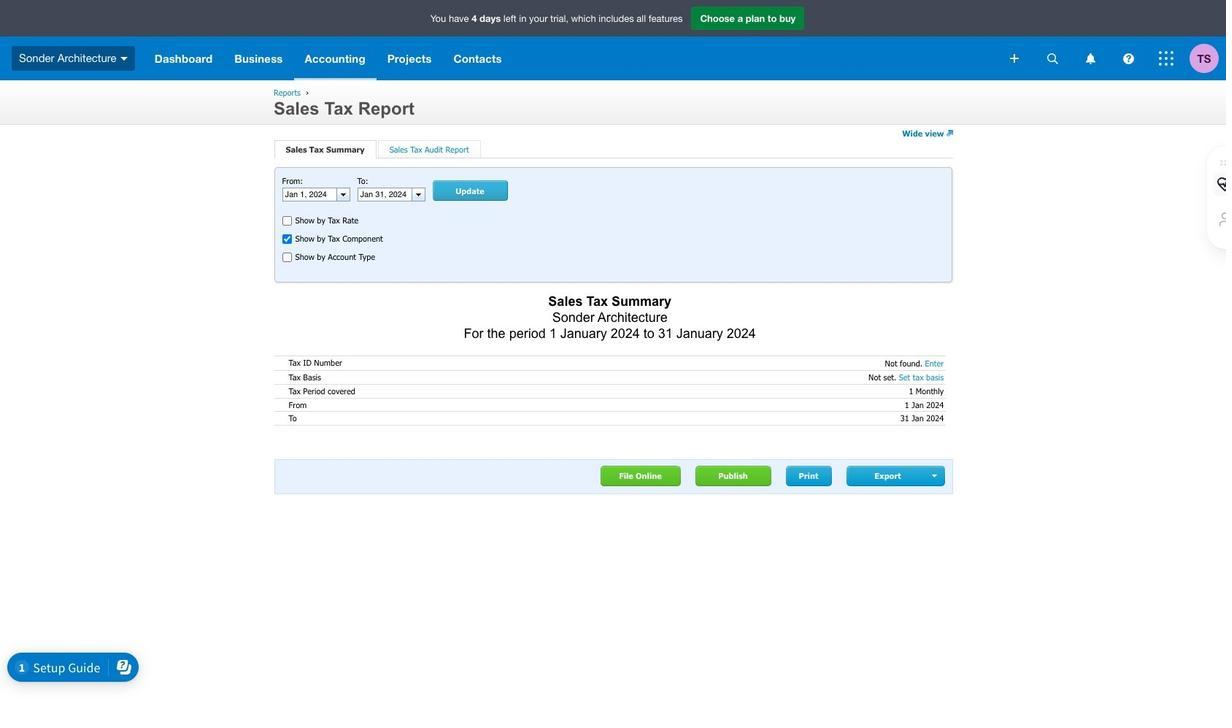 Task type: locate. For each thing, give the bounding box(es) containing it.
svg image
[[1086, 53, 1095, 64], [1123, 53, 1134, 64], [1010, 54, 1019, 63], [120, 57, 127, 60]]

None checkbox
[[282, 234, 292, 244], [282, 253, 292, 262], [282, 234, 292, 244], [282, 253, 292, 262]]

banner
[[0, 0, 1226, 80]]

svg image
[[1159, 51, 1174, 66], [1047, 53, 1058, 64]]

None text field
[[283, 188, 336, 201], [358, 188, 411, 201], [283, 188, 336, 201], [358, 188, 411, 201]]

1 horizontal spatial svg image
[[1159, 51, 1174, 66]]

None checkbox
[[282, 216, 292, 226]]

0 horizontal spatial svg image
[[1047, 53, 1058, 64]]



Task type: vqa. For each thing, say whether or not it's contained in the screenshot.
svg image
yes



Task type: describe. For each thing, give the bounding box(es) containing it.
export options... image
[[932, 475, 939, 478]]



